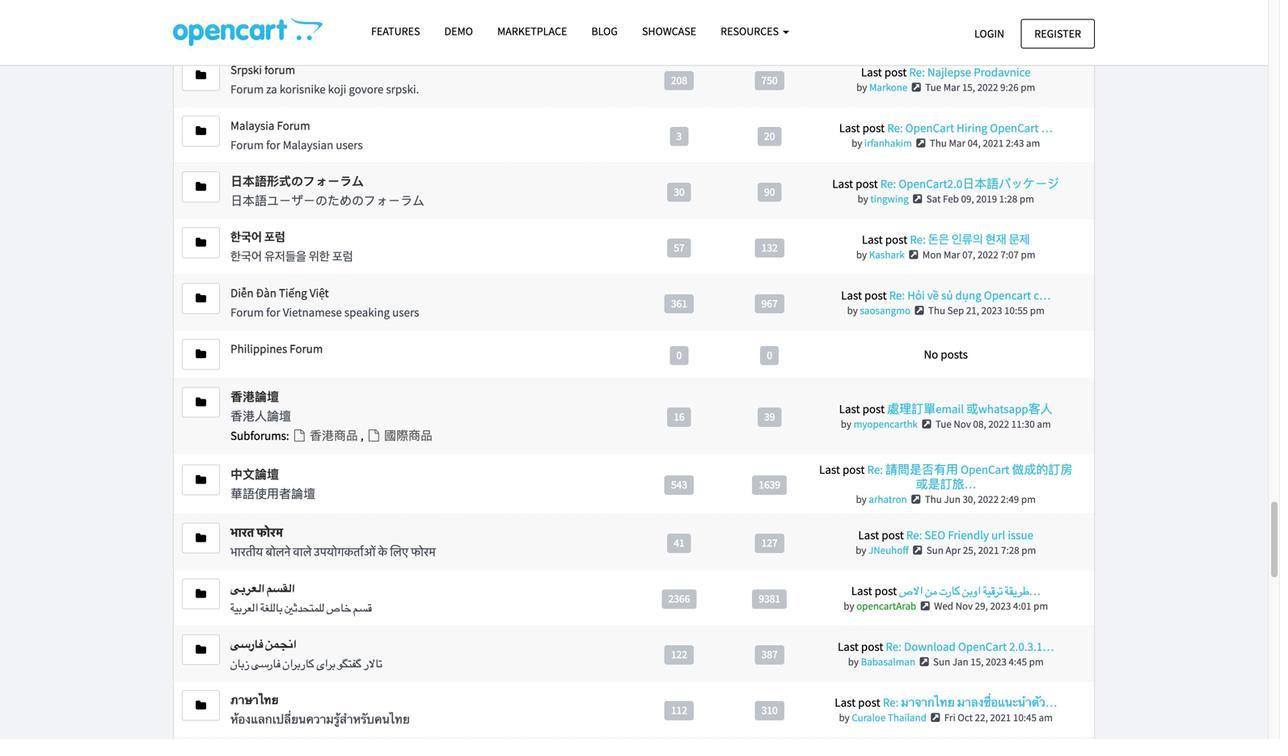 Task type: describe. For each thing, give the bounding box(es) containing it.
last post re: 請問是否有用 opencart 做成的訂房 或是訂旅…
[[819, 462, 1073, 491]]

90
[[764, 185, 775, 199]]

apr inside the opencart -> facebook ei toimi tue apr 26, 2022 4:15 am
[[949, 25, 964, 38]]

post for re: hỏi về sủ dụng opencart c…
[[864, 287, 887, 303]]

view the latest post image for seo
[[911, 545, 924, 555]]

4:45
[[1009, 655, 1027, 668]]

philippines forum
[[230, 341, 323, 356]]

2 vertical spatial 2021
[[990, 711, 1011, 724]]

30,
[[963, 492, 976, 506]]

last post re: 돈은 인류의 현재 문제
[[862, 232, 1030, 247]]

last post re: opencart hiring opencart …
[[839, 120, 1053, 135]]

लिए
[[390, 544, 408, 559]]

2019
[[976, 192, 997, 205]]

유저들을
[[264, 249, 306, 264]]

wed
[[934, 599, 953, 612]]

ภาษาไทย
[[230, 692, 279, 707]]

opencartarab link
[[856, 599, 916, 612]]

16
[[674, 410, 685, 424]]

by tingwing
[[858, 192, 909, 205]]

last for last post re: opencart hiring opencart …
[[839, 120, 860, 135]]

markone link
[[869, 80, 907, 94]]

1 horizontal spatial opencart
[[984, 287, 1031, 303]]

भारत फोरम image
[[196, 532, 206, 544]]

fri oct 22, 2021 10:45 am
[[944, 711, 1053, 724]]

2 vertical spatial 2023
[[986, 655, 1007, 668]]

resources link
[[708, 17, 801, 45]]

koji
[[328, 81, 346, 97]]

view the latest post image for 請問是否有用
[[909, 494, 923, 504]]

भारत फोरम link
[[230, 525, 283, 540]]

967
[[761, 296, 778, 310]]

myopencarthk link
[[854, 417, 918, 430]]

21,
[[966, 304, 979, 317]]

forum inside diễn đàn tiếng việt forum for vietnamese speaking users
[[230, 304, 264, 320]]

re: for re: 請問是否有用 opencart 做成的訂房 或是訂旅…
[[867, 462, 883, 477]]

blog link
[[579, 17, 630, 45]]

resources
[[721, 24, 781, 38]]

opencart up '2:43'
[[990, 120, 1039, 135]]

26,
[[966, 25, 979, 38]]

last for last post re: download opencart 2.0.3.1…
[[838, 639, 859, 654]]

suomi foorumi link
[[230, 6, 308, 21]]

1 vertical spatial فارسی
[[251, 656, 280, 671]]

310
[[761, 703, 778, 717]]

forum
[[264, 62, 295, 77]]

forum down vietnamese
[[290, 341, 323, 356]]

post for re: มาจากไทย มาลงชื่อแนะนำตัว…
[[858, 694, 880, 710]]

post for re: download opencart 2.0.3.1…
[[861, 639, 883, 654]]

by for last post طريقة ترقية اوبن كارت من الاص…
[[844, 599, 854, 612]]

việt
[[310, 285, 329, 300]]

خاص
[[327, 600, 351, 615]]

中文論壇 image
[[196, 474, 206, 485]]

last post re: download opencart 2.0.3.1…
[[838, 639, 1054, 654]]

750
[[761, 73, 778, 87]]

re: for re: 돈은 인류의 현재 문제
[[910, 232, 926, 247]]

के
[[378, 544, 387, 559]]

-
[[944, 8, 948, 24]]

tiếng
[[279, 285, 307, 300]]

facebook
[[956, 8, 1005, 24]]

한국어 포럼 image
[[196, 237, 206, 248]]

last post 處理訂單email 或whatsapp客人
[[839, 401, 1053, 416]]

srpski forum image
[[196, 69, 206, 81]]

ภาษาไทย image
[[196, 700, 206, 711]]

curaloe thailand link
[[852, 711, 927, 724]]

>
[[948, 8, 954, 24]]

361
[[671, 296, 687, 310]]

file o image
[[366, 429, 382, 441]]

malaysian
[[283, 137, 333, 152]]

127
[[761, 536, 778, 550]]

tingwing
[[870, 192, 909, 205]]

2021 for url
[[978, 543, 999, 557]]

من
[[925, 583, 937, 598]]

1639
[[759, 478, 780, 492]]

2366
[[668, 592, 690, 606]]

2022 for 돈은
[[977, 248, 998, 261]]

last for last post 處理訂單email 或whatsapp客人
[[839, 401, 860, 416]]

opencart up sun jan 15, 2023 4:45 pm
[[958, 639, 1007, 654]]

nov for ترقية
[[955, 599, 973, 612]]

thu for opencart
[[930, 136, 947, 150]]

diễn đàn tiếng việt link
[[230, 285, 329, 300]]

jneuhoff
[[868, 543, 909, 557]]

日本語形式のフォーラム
[[230, 173, 364, 189]]

15, for opencart
[[971, 655, 984, 668]]

thu sep 21, 2023 10:55 pm
[[928, 304, 1045, 317]]

last for last post re: najlepse prodavnice
[[861, 64, 882, 80]]

philippines forum link
[[230, 341, 323, 356]]

last for last post re: seo friendly url issue
[[858, 527, 879, 542]]

ห้องแลกเปลี่ยนความรู้สำหรับคนไทย
[[230, 711, 410, 727]]

2022 for 或whatsapp客人
[[988, 417, 1009, 430]]

seo
[[924, 527, 945, 542]]

انجمن فارسی link
[[230, 636, 296, 652]]

thu for 請問是否有用
[[925, 492, 942, 506]]

url
[[991, 527, 1005, 542]]

4:01
[[1013, 599, 1031, 612]]

9381
[[759, 592, 780, 606]]

pm for re: 請問是否有用 opencart 做成的訂房 或是訂旅…
[[1021, 492, 1036, 506]]

thu jun 30, 2022 2:49 pm
[[925, 492, 1036, 506]]

2 0 from the left
[[767, 348, 772, 362]]

pm for re: opencart2.0日本語パッケージ
[[1020, 192, 1034, 205]]

by for last post re: najlepse prodavnice
[[856, 80, 867, 94]]

opencart -> facebook ei toimi tue apr 26, 2022 4:15 am
[[894, 8, 1046, 38]]

malaysia forum image
[[196, 125, 206, 137]]

for inside the "malaysia forum forum for malaysian users"
[[266, 137, 280, 152]]

view the latest post image for najlepse
[[910, 82, 923, 93]]

القسم العربى image
[[196, 588, 206, 599]]

或是訂旅…
[[916, 476, 976, 491]]

香港商品 link
[[292, 428, 361, 443]]

curaloe
[[852, 711, 886, 724]]

view the latest post image for download
[[918, 656, 931, 667]]

issue
[[1008, 527, 1033, 542]]

opencart inside last post re: 請問是否有用 opencart 做成的訂房 或是訂旅…
[[961, 462, 1009, 477]]

112
[[671, 703, 687, 717]]

marketplace link
[[485, 17, 579, 45]]

2021 for opencart
[[983, 136, 1004, 150]]

fri
[[944, 711, 955, 724]]

tue mar 15, 2022 9:26 pm
[[925, 80, 1035, 94]]

re: for re: download opencart 2.0.3.1…
[[886, 639, 902, 654]]

華語使用者論壇
[[230, 486, 315, 501]]

last post طريقة ترقية اوبن كارت من الاص…
[[851, 583, 1040, 598]]

香港論壇
[[230, 389, 279, 404]]

features link
[[359, 17, 432, 45]]

القسم
[[267, 580, 295, 596]]

re: opencart hiring opencart … link
[[887, 120, 1053, 135]]

20
[[764, 129, 775, 143]]

re: download opencart 2.0.3.1… link
[[886, 639, 1054, 654]]

philippines forum image
[[196, 348, 206, 360]]

users inside the "malaysia forum forum for malaysian users"
[[336, 137, 363, 152]]

re: for re: opencart hiring opencart …
[[887, 120, 903, 135]]

showcase link
[[630, 17, 708, 45]]

za
[[266, 81, 277, 97]]

vietnamese
[[283, 304, 342, 320]]

opencart inside the opencart -> facebook ei toimi tue apr 26, 2022 4:15 am
[[894, 8, 941, 24]]

demo
[[444, 24, 473, 38]]

भारत
[[230, 525, 254, 540]]

last for last post re: มาจากไทย มาลงชื่อแนะนำตัว…
[[835, 694, 856, 710]]

post for 處理訂單email 或whatsapp客人
[[862, 401, 885, 416]]

forum up malaysian
[[277, 118, 310, 133]]

2 한국어 from the top
[[230, 249, 262, 264]]

pm for re: najlepse prodavnice
[[1021, 80, 1035, 94]]

10:45
[[1013, 711, 1037, 724]]

pm for طريقة ترقية اوبن كارت من الاص…
[[1033, 599, 1048, 612]]

tue inside the opencart -> facebook ei toimi tue apr 26, 2022 4:15 am
[[931, 25, 947, 38]]

sat feb 09, 2019 1:28 pm
[[926, 192, 1034, 205]]

उपयोगकर्ताओं
[[314, 544, 376, 559]]

suomi foorumi image
[[196, 14, 206, 25]]

…
[[1041, 120, 1053, 135]]



Task type: locate. For each thing, give the bounding box(es) containing it.
sun down last post re: download opencart 2.0.3.1… at the bottom right of page
[[933, 655, 950, 668]]

by irfanhakim
[[852, 136, 912, 150]]

2 vertical spatial thu
[[925, 492, 942, 506]]

suomi foorumi suomenkielisten käyttäjien foorumi.
[[230, 6, 414, 41]]

by left myopencarthk
[[841, 417, 851, 430]]

view the latest post image for มาจากไทย
[[929, 712, 942, 723]]

post for re: najlepse prodavnice
[[884, 64, 907, 80]]

1 vertical spatial tue
[[925, 80, 941, 94]]

做成的訂房
[[1012, 462, 1073, 477]]

1 한국어 from the top
[[230, 229, 262, 245]]

forum inside srpski forum forum za korisnike koji govore srpski.
[[230, 81, 264, 97]]

opencart -> facebook ei toimi link
[[894, 8, 1046, 24]]

by markone
[[856, 80, 907, 94]]

tue down last post 處理訂單email 或whatsapp客人
[[935, 417, 952, 430]]

香港商品
[[307, 428, 361, 443]]

post
[[884, 64, 907, 80], [862, 120, 885, 135], [856, 176, 878, 191], [885, 232, 907, 247], [864, 287, 887, 303], [862, 401, 885, 416], [843, 462, 865, 477], [882, 527, 904, 542], [875, 583, 897, 598], [861, 639, 883, 654], [858, 694, 880, 710]]

view the latest post image down last post re: opencart hiring opencart …
[[914, 138, 928, 148]]

for down diễn đàn tiếng việt link
[[266, 304, 280, 320]]

1:28
[[999, 192, 1017, 205]]

mar left 04,
[[949, 136, 965, 150]]

forum down srpski
[[230, 81, 264, 97]]

arhatron
[[869, 492, 907, 506]]

by left tingwing link
[[858, 192, 868, 205]]

re: left seo
[[906, 527, 922, 542]]

re: for re: seo friendly url issue
[[906, 527, 922, 542]]

nov down 處理訂單email 或whatsapp客人 link
[[954, 417, 971, 430]]

re: for re: มาจากไทย มาลงชื่อแนะนำตัว…
[[883, 694, 899, 710]]

ترقية
[[983, 583, 1002, 598]]

re: up by arhatron
[[867, 462, 883, 477]]

sun down seo
[[926, 543, 944, 557]]

tue down last post re: najlepse prodavnice
[[925, 80, 941, 94]]

view the latest post image for ترقية
[[918, 601, 932, 611]]

by left jneuhoff
[[856, 543, 866, 557]]

2022 for 請問是否有用
[[978, 492, 999, 506]]

post for طريقة ترقية اوبن كارت من الاص…
[[875, 583, 897, 598]]

am right '2:43'
[[1026, 136, 1040, 150]]

nov down طريقة ترقية اوبن كارت من الاص… link
[[955, 599, 973, 612]]

sun for seo
[[926, 543, 944, 557]]

0 vertical spatial users
[[336, 137, 363, 152]]

tue down -
[[931, 25, 947, 38]]

suomi
[[230, 6, 263, 21]]

2023 for الاص…
[[990, 599, 1011, 612]]

فارسی down انجمن فارسی link
[[251, 656, 280, 671]]

opencart left -
[[894, 8, 941, 24]]

1 horizontal spatial 0
[[767, 348, 772, 362]]

pm down c…
[[1030, 304, 1045, 317]]

2021
[[983, 136, 1004, 150], [978, 543, 999, 557], [990, 711, 1011, 724]]

pm right 2:49
[[1021, 492, 1036, 506]]

view the latest post image for opencart
[[914, 138, 928, 148]]

opencart2.0日本語パッケージ
[[899, 176, 1059, 191]]

babasalman
[[861, 655, 915, 668]]

post up kashark link
[[885, 232, 907, 247]]

jan
[[952, 655, 968, 668]]

view the latest post image right markone
[[910, 82, 923, 93]]

बोलने
[[266, 544, 291, 559]]

1 horizontal spatial फोरम
[[411, 544, 436, 559]]

1 0 from the left
[[676, 348, 682, 362]]

post for re: 돈은 인류의 현재 문제
[[885, 232, 907, 247]]

2023 for opencart
[[981, 304, 1002, 317]]

68
[[674, 17, 685, 31]]

forum down diễn
[[230, 304, 264, 320]]

2022 right the "30,"
[[978, 492, 999, 506]]

العربية
[[230, 600, 258, 615]]

کاربران
[[283, 656, 314, 671]]

kashark link
[[869, 248, 905, 261]]

中文論壇 華語使用者論壇
[[230, 466, 315, 501]]

pm right 9:26
[[1021, 80, 1035, 94]]

2023 left 4:45
[[986, 655, 1007, 668]]

re: up curaloe thailand link
[[883, 694, 899, 710]]

25,
[[963, 543, 976, 557]]

1 for from the top
[[266, 137, 280, 152]]

mar
[[943, 80, 960, 94], [949, 136, 965, 150], [944, 248, 960, 261]]

by left arhatron link
[[856, 492, 867, 506]]

jun
[[944, 492, 960, 506]]

post up the by saosangmo
[[864, 287, 887, 303]]

by kashark
[[856, 248, 905, 261]]

1 vertical spatial 포럼
[[332, 249, 353, 264]]

features
[[371, 24, 420, 38]]

last inside last post re: 請問是否有用 opencart 做成的訂房 或是訂旅…
[[819, 462, 840, 477]]

am for 處理訂單email 或whatsapp客人
[[1037, 417, 1051, 430]]

1 vertical spatial nov
[[955, 599, 973, 612]]

opencart up thu jun 30, 2022 2:49 pm
[[961, 462, 1009, 477]]

0 horizontal spatial users
[[336, 137, 363, 152]]

view the latest post image down hỏi
[[913, 305, 926, 316]]

view the latest post image down download
[[918, 656, 931, 667]]

last
[[861, 64, 882, 80], [839, 120, 860, 135], [832, 176, 853, 191], [862, 232, 883, 247], [841, 287, 862, 303], [839, 401, 860, 416], [819, 462, 840, 477], [858, 527, 879, 542], [851, 583, 872, 598], [838, 639, 859, 654], [835, 694, 856, 710]]

mar for najlepse
[[943, 80, 960, 94]]

post for re: 請問是否有用 opencart 做成的訂房 或是訂旅…
[[843, 462, 865, 477]]

diễn đàn tiếng việt forum for vietnamese speaking users
[[230, 285, 419, 320]]

pm for re: download opencart 2.0.3.1…
[[1029, 655, 1044, 668]]

thailand
[[888, 711, 927, 724]]

oct
[[958, 711, 973, 724]]

sủ
[[941, 287, 953, 303]]

15, for prodavnice
[[962, 80, 975, 94]]

kashark
[[869, 248, 905, 261]]

2022 for najlepse
[[977, 80, 998, 94]]

0 vertical spatial opencart
[[894, 8, 941, 24]]

日本語形式のフォーラム link
[[230, 173, 364, 189]]

0 vertical spatial apr
[[949, 25, 964, 38]]

tue for re:
[[925, 80, 941, 94]]

2 vertical spatial mar
[[944, 248, 960, 261]]

view the latest post image for hỏi
[[913, 305, 926, 316]]

2022 inside the opencart -> facebook ei toimi tue apr 26, 2022 4:15 am
[[981, 25, 1002, 38]]

view the latest post image right arhatron link
[[909, 494, 923, 504]]

1 vertical spatial sun
[[933, 655, 950, 668]]

thu down last post re: opencart hiring opencart …
[[930, 136, 947, 150]]

한국어 down 한국어 포럼 link at the left top
[[230, 249, 262, 264]]

view the latest post image
[[910, 82, 923, 93], [911, 194, 924, 204], [913, 305, 926, 316], [920, 419, 933, 429], [909, 494, 923, 504], [918, 601, 932, 611]]

re: left najlepse at right
[[909, 64, 925, 80]]

by left the curaloe
[[839, 711, 850, 724]]

फोरम right लिए
[[411, 544, 436, 559]]

mar for 돈은
[[944, 248, 960, 261]]

apr left the 25,
[[946, 543, 961, 557]]

04,
[[968, 136, 981, 150]]

subforums:
[[230, 428, 289, 443]]

last for last post re: 돈은 인류의 현재 문제
[[862, 232, 883, 247]]

1 vertical spatial for
[[266, 304, 280, 320]]

日本語形式のフォーラム image
[[196, 181, 206, 192]]

post up opencartarab
[[875, 583, 897, 598]]

2021 down มาลงชื่อแนะนำตัว…
[[990, 711, 1011, 724]]

post up by arhatron
[[843, 462, 865, 477]]

भारतीय
[[230, 544, 263, 559]]

فارسی
[[230, 636, 263, 652], [251, 656, 280, 671]]

0 vertical spatial 2023
[[981, 304, 1002, 317]]

for down malaysia forum link
[[266, 137, 280, 152]]

last post re: najlepse prodavnice
[[861, 64, 1031, 80]]

1 vertical spatial 15,
[[971, 655, 984, 668]]

2021 right 04,
[[983, 136, 1004, 150]]

香港論壇 香港人論壇
[[230, 389, 291, 424]]

view the latest post image for 或whatsapp客人
[[920, 419, 933, 429]]

0 vertical spatial for
[[266, 137, 280, 152]]

2022 down 或whatsapp客人
[[988, 417, 1009, 430]]

2 for from the top
[[266, 304, 280, 320]]

last for last post طريقة ترقية اوبن كارت من الاص…
[[851, 583, 872, 598]]

view the latest post image down "من"
[[918, 601, 932, 611]]

am for re: opencart hiring opencart …
[[1026, 136, 1040, 150]]

2022 down the 현재
[[977, 248, 998, 261]]

0 vertical spatial nov
[[954, 417, 971, 430]]

sat
[[926, 192, 941, 205]]

post for re: opencart hiring opencart …
[[862, 120, 885, 135]]

0 vertical spatial 15,
[[962, 80, 975, 94]]

users inside diễn đàn tiếng việt forum for vietnamese speaking users
[[392, 304, 419, 320]]

view the latest post image left "fri"
[[929, 712, 942, 723]]

mar down last post re: 돈은 인류의 현재 문제
[[944, 248, 960, 261]]

pm for re: hỏi về sủ dụng opencart c…
[[1030, 304, 1045, 317]]

0 horizontal spatial फोरम
[[257, 525, 283, 540]]

15, down re: najlepse prodavnice link
[[962, 80, 975, 94]]

by for last post re: opencart2.0日本語パッケージ
[[858, 192, 868, 205]]

انجمن فارسی image
[[196, 644, 206, 655]]

มาจากไทย
[[901, 694, 955, 710]]

มาลงชื่อแนะนำตัว…
[[957, 694, 1057, 710]]

0 vertical spatial फोरम
[[257, 525, 283, 540]]

वाले
[[293, 544, 312, 559]]

1 horizontal spatial 포럼
[[332, 249, 353, 264]]

tue for 處理訂單email
[[935, 417, 952, 430]]

view the latest post image for opencart2.0日本語パッケージ
[[911, 194, 924, 204]]

govore
[[349, 81, 384, 97]]

file o image
[[292, 429, 307, 441]]

pm down issue
[[1021, 543, 1036, 557]]

users right malaysian
[[336, 137, 363, 152]]

0 vertical spatial sun
[[926, 543, 944, 557]]

by left markone
[[856, 80, 867, 94]]

0 vertical spatial 포럼
[[264, 229, 285, 245]]

jneuhoff link
[[868, 543, 909, 557]]

طريقة ترقية اوبن كارت من الاص… link
[[899, 583, 1040, 598]]

1 vertical spatial mar
[[949, 136, 965, 150]]

pm for re: seo friendly url issue
[[1021, 543, 1036, 557]]

thu
[[930, 136, 947, 150], [928, 304, 945, 317], [925, 492, 942, 506]]

sun for download
[[933, 655, 950, 668]]

1 vertical spatial फोरम
[[411, 544, 436, 559]]

thu down về
[[928, 304, 945, 317]]

by for last post 處理訂單email 或whatsapp客人
[[841, 417, 851, 430]]

re: up tingwing
[[880, 176, 896, 191]]

by left irfanhakim link
[[852, 136, 862, 150]]

view the latest post image right the jneuhoff link
[[911, 545, 924, 555]]

re: for re: opencart2.0日本語パッケージ
[[880, 176, 896, 191]]

apr left 26,
[[949, 25, 964, 38]]

re: inside last post re: 請問是否有用 opencart 做成的訂房 或是訂旅…
[[867, 462, 883, 477]]

tingwing link
[[870, 192, 909, 205]]

by for last post re: มาจากไทย มาลงชื่อแนะนำตัว…
[[839, 711, 850, 724]]

post for re: opencart2.0日本語パッケージ
[[856, 176, 878, 191]]

opencart up 10:55
[[984, 287, 1031, 303]]

last post re: hỏi về sủ dụng opencart c…
[[841, 287, 1051, 303]]

mar for opencart
[[949, 136, 965, 150]]

0 horizontal spatial 포럼
[[264, 229, 285, 245]]

2023 right 21,
[[981, 304, 1002, 317]]

last for last post re: opencart2.0日本語パッケージ
[[832, 176, 853, 191]]

1 vertical spatial 한국어
[[230, 249, 262, 264]]

9:26
[[1000, 80, 1019, 94]]

by left babasalman link
[[848, 655, 859, 668]]

post up jneuhoff
[[882, 527, 904, 542]]

tue
[[931, 25, 947, 38], [925, 80, 941, 94], [935, 417, 952, 430]]

0 horizontal spatial opencart
[[894, 8, 941, 24]]

by for last post re: hỏi về sủ dụng opencart c…
[[847, 304, 858, 317]]

saosangmo
[[860, 304, 911, 317]]

view the latest post image left mon
[[907, 249, 920, 260]]

pm down 2.0.3.1…
[[1029, 655, 1044, 668]]

post up by myopencarthk
[[862, 401, 885, 416]]

am right 10:45
[[1039, 711, 1053, 724]]

香港論壇 image
[[196, 396, 206, 408]]

2022 down prodavnice
[[977, 80, 998, 94]]

2023 down ترقية
[[990, 599, 1011, 612]]

last post re: มาจากไทย มาลงชื่อแนะนำตัว…
[[835, 694, 1057, 710]]

포럼 up 유저들을
[[264, 229, 285, 245]]

باللغة
[[260, 600, 282, 615]]

請問是否有用
[[885, 462, 958, 477]]

0 vertical spatial فارسی
[[230, 636, 263, 652]]

日本語ユーザーのためのフォーラム
[[230, 193, 425, 208]]

1 vertical spatial opencart
[[984, 287, 1031, 303]]

users right "speaking"
[[392, 304, 419, 320]]

am down toimi
[[1025, 25, 1039, 38]]

am inside the opencart -> facebook ei toimi tue apr 26, 2022 4:15 am
[[1025, 25, 1039, 38]]

forum down the malaysia
[[230, 137, 264, 152]]

post for re: seo friendly url issue
[[882, 527, 904, 542]]

hỏi
[[907, 287, 925, 303]]

view the latest post image down 處理訂單email
[[920, 419, 933, 429]]

香港人論壇
[[230, 408, 291, 424]]

انجمن فارسی تالار گفتگو برای کاربران فارسی زبان
[[230, 636, 382, 671]]

re: for re: hỏi về sủ dụng opencart c…
[[889, 287, 905, 303]]

post up by tingwing
[[856, 176, 878, 191]]

mar down najlepse at right
[[943, 80, 960, 94]]

thu mar 04, 2021 2:43 am
[[930, 136, 1040, 150]]

돈은
[[928, 232, 949, 247]]

re: for re: najlepse prodavnice
[[909, 64, 925, 80]]

pm right 4:01
[[1033, 599, 1048, 612]]

15, right the 'jan'
[[971, 655, 984, 668]]

post up by babasalman
[[861, 639, 883, 654]]

post up the by irfanhakim
[[862, 120, 885, 135]]

1 vertical spatial apr
[[946, 543, 961, 557]]

for inside diễn đàn tiếng việt forum for vietnamese speaking users
[[266, 304, 280, 320]]

diễn đàn tiếng việt image
[[196, 293, 206, 304]]

re: up irfanhakim
[[887, 120, 903, 135]]

pm for re: 돈은 인류의 현재 문제
[[1021, 248, 1035, 261]]

opencart
[[905, 120, 954, 135], [990, 120, 1039, 135], [961, 462, 1009, 477], [958, 639, 1007, 654]]

by
[[856, 80, 867, 94], [852, 136, 862, 150], [858, 192, 868, 205], [856, 248, 867, 261], [847, 304, 858, 317], [841, 417, 851, 430], [856, 492, 867, 506], [856, 543, 866, 557], [844, 599, 854, 612], [848, 655, 859, 668], [839, 711, 850, 724]]

by opencartarab
[[844, 599, 916, 612]]

인류의
[[952, 232, 983, 247]]

view the latest post image left sat
[[911, 194, 924, 204]]

last for last post re: hỏi về sủ dụng opencart c…
[[841, 287, 862, 303]]

re: seo friendly url issue link
[[906, 527, 1033, 542]]

0 vertical spatial mar
[[943, 80, 960, 94]]

كارت
[[939, 583, 960, 598]]

0 vertical spatial 2021
[[983, 136, 1004, 150]]

by for last post re: seo friendly url issue
[[856, 543, 866, 557]]

0 vertical spatial tue
[[931, 25, 947, 38]]

srpski.
[[386, 81, 419, 97]]

2 vertical spatial tue
[[935, 417, 952, 430]]

0 down the 967
[[767, 348, 772, 362]]

c…
[[1034, 287, 1051, 303]]

1 vertical spatial 2023
[[990, 599, 1011, 612]]

foorumi
[[266, 6, 308, 21]]

view the latest post image
[[914, 138, 928, 148], [907, 249, 920, 260], [911, 545, 924, 555], [918, 656, 931, 667], [929, 712, 942, 723]]

0 horizontal spatial 0
[[676, 348, 682, 362]]

1 vertical spatial 2021
[[978, 543, 999, 557]]

387
[[761, 648, 778, 661]]

last for last post re: 請問是否有用 opencart 做成的訂房 或是訂旅…
[[819, 462, 840, 477]]

한국어 right 한국어 포럼 icon
[[230, 229, 262, 245]]

फोरम up बोलने
[[257, 525, 283, 540]]

malaysia forum forum for malaysian users
[[230, 118, 363, 152]]

1 vertical spatial thu
[[928, 304, 945, 317]]

pm right 1:28
[[1020, 192, 1034, 205]]

by left saosangmo link
[[847, 304, 858, 317]]

포럼 right 위한 on the left of page
[[332, 249, 353, 264]]

by left kashark
[[856, 248, 867, 261]]

re: up mon
[[910, 232, 926, 247]]

sep
[[947, 304, 964, 317]]

post up markone
[[884, 64, 907, 80]]

2:43
[[1006, 136, 1024, 150]]

opencart left 'hiring'
[[905, 120, 954, 135]]

view the latest post image for 돈은
[[907, 249, 920, 260]]

15,
[[962, 80, 975, 94], [971, 655, 984, 668]]

pm down 문제
[[1021, 248, 1035, 261]]

0 vertical spatial thu
[[930, 136, 947, 150]]

by for last post re: download opencart 2.0.3.1…
[[848, 655, 859, 668]]

by left opencartarab
[[844, 599, 854, 612]]

1 horizontal spatial users
[[392, 304, 419, 320]]

0 vertical spatial 한국어
[[230, 229, 262, 245]]

am for re: มาจากไทย มาลงชื่อแนะนำตัว…
[[1039, 711, 1053, 724]]

thu for hỏi
[[928, 304, 945, 317]]

فارسی up زبان
[[230, 636, 263, 652]]

re: up babasalman link
[[886, 639, 902, 654]]

2022 down facebook
[[981, 25, 1002, 38]]

nov for 或whatsapp客人
[[954, 417, 971, 430]]

post inside last post re: 請問是否有用 opencart 做成的訂房 或是訂旅…
[[843, 462, 865, 477]]

القسم العربى قسم خاص للمتحدثين باللغة العربية
[[230, 580, 372, 615]]

1 vertical spatial users
[[392, 304, 419, 320]]

by for last post re: opencart hiring opencart …
[[852, 136, 862, 150]]

by for last post re: 請問是否有用 opencart 做成的訂房 或是訂旅…
[[856, 492, 867, 506]]

الاص…
[[899, 583, 1040, 598]]

by for last post re: 돈은 인류의 현재 문제
[[856, 248, 867, 261]]



Task type: vqa. For each thing, say whether or not it's contained in the screenshot.
the middle last post
no



